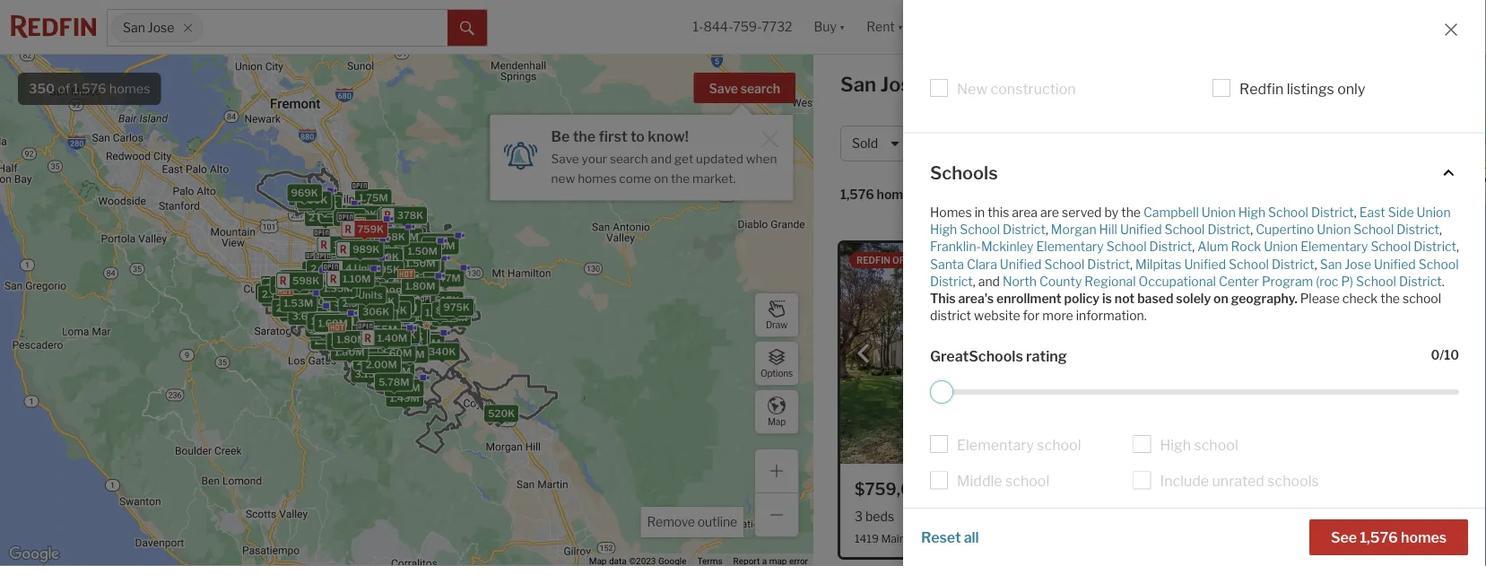 Task type: describe. For each thing, give the bounding box(es) containing it.
schools link
[[930, 161, 1460, 185]]

0 horizontal spatial 2.30m
[[266, 282, 297, 293]]

1 vertical spatial 680k
[[371, 242, 399, 253]]

0 vertical spatial 1.25m
[[412, 262, 441, 274]]

515k
[[435, 294, 460, 306]]

298k
[[374, 231, 401, 242]]

1.29m
[[408, 257, 437, 269]]

milpitas
[[1136, 257, 1182, 272]]

0 vertical spatial 1.95m
[[359, 218, 388, 229]]

include
[[1161, 473, 1210, 490]]

3 beds
[[855, 509, 895, 524]]

redfin
[[1240, 80, 1284, 98]]

your
[[582, 151, 607, 166]]

598k
[[292, 275, 320, 287]]

map button
[[755, 389, 799, 434]]

school up cupertino
[[1269, 205, 1309, 220]]

668k
[[383, 300, 411, 312]]

main
[[881, 532, 906, 545]]

1 vertical spatial 440k
[[387, 328, 414, 339]]

0 vertical spatial 1.30m
[[329, 257, 359, 269]]

2.50m up 2.80m
[[262, 288, 293, 300]]

0 vertical spatial 1.96m
[[330, 308, 359, 319]]

330k
[[368, 297, 395, 309]]

1 vertical spatial 1.00m
[[343, 273, 374, 285]]

please
[[1301, 291, 1340, 307]]

.
[[1442, 274, 1445, 289]]

2.70m up "970k"
[[322, 260, 352, 272]]

1 vertical spatial 1.96m
[[320, 329, 349, 340]]

1 horizontal spatial elementary
[[1037, 240, 1104, 255]]

0 vertical spatial 440k
[[368, 296, 395, 307]]

search inside 'button'
[[741, 81, 781, 96]]

sold button
[[841, 126, 912, 162]]

0 vertical spatial 1.75m
[[359, 192, 388, 204]]

1 800k from the top
[[382, 211, 410, 223]]

open
[[893, 255, 919, 266]]

homes down san jose
[[109, 81, 150, 96]]

5.78m
[[379, 377, 410, 388]]

unified up north
[[1000, 257, 1042, 272]]

0 vertical spatial 349k
[[359, 295, 386, 307]]

1.12m
[[392, 272, 420, 284]]

500k
[[409, 246, 437, 258]]

more
[[1043, 309, 1074, 324]]

school inside please check the school district website for more information.
[[1403, 291, 1442, 307]]

1 vertical spatial 2.95m
[[316, 263, 347, 275]]

construction
[[991, 80, 1076, 98]]

1 horizontal spatial 1.09m
[[360, 256, 390, 268]]

1.99m
[[422, 307, 452, 319]]

sat,
[[920, 255, 939, 266]]

1.74m
[[329, 265, 358, 277]]

1 vertical spatial 938k
[[398, 320, 425, 332]]

new
[[551, 171, 575, 186]]

990k
[[438, 305, 466, 316]]

840k
[[386, 249, 414, 261]]

1419 main entrance dr, san jose, ca 95131
[[855, 532, 1069, 545]]

2 horizontal spatial elementary
[[1301, 240, 1369, 255]]

0 horizontal spatial 599k
[[329, 282, 356, 293]]

0 horizontal spatial 765k
[[370, 258, 396, 269]]

0 horizontal spatial 1.09m
[[320, 253, 350, 265]]

1 vertical spatial and
[[979, 274, 1000, 289]]

2.35m
[[333, 284, 363, 295]]

photo of 1419 main entrance dr, san jose, ca 95131 image
[[841, 243, 1140, 464]]

1 horizontal spatial ca
[[1020, 532, 1036, 545]]

1 vertical spatial 3.40m
[[436, 312, 468, 324]]

2 vertical spatial 2.30m
[[380, 366, 411, 377]]

school inside san jose unified school district
[[1419, 257, 1459, 272]]

360k
[[301, 194, 328, 206]]

santa clara unified school district link
[[930, 257, 1131, 272]]

san right dr,
[[972, 532, 991, 545]]

this area's enrollment policy is not based solely on geography.
[[930, 291, 1301, 307]]

the inside save your search and get updated when new homes come on the market.
[[671, 171, 690, 186]]

remove outline button
[[641, 507, 744, 537]]

1.77m
[[343, 285, 372, 297]]

4.14m
[[416, 304, 446, 315]]

595k
[[373, 264, 400, 275]]

1 horizontal spatial 288k
[[374, 232, 401, 244]]

530k
[[389, 329, 416, 341]]

side
[[1389, 205, 1415, 220]]

0 vertical spatial 2.39m
[[311, 263, 342, 274]]

1.42m
[[425, 307, 455, 318]]

the inside please check the school district website for more information.
[[1381, 291, 1401, 307]]

1 horizontal spatial 1.53m
[[391, 324, 420, 335]]

0 vertical spatial 3.40m
[[334, 297, 366, 309]]

school down rock
[[1229, 257, 1269, 272]]

remove san jose image
[[182, 22, 193, 33]]

548k
[[284, 273, 311, 285]]

1 vertical spatial 495k
[[389, 328, 416, 339]]

700k
[[328, 284, 355, 295]]

1 vertical spatial 799k
[[362, 339, 388, 351]]

1 vertical spatial 349k
[[376, 308, 403, 320]]

0 horizontal spatial 1.69m
[[318, 317, 348, 329]]

59
[[1198, 255, 1210, 266]]

0 vertical spatial 495k
[[381, 305, 408, 317]]

2 vertical spatial 1.39m
[[339, 319, 369, 330]]

566k
[[374, 208, 401, 220]]

1 vertical spatial 1.25m
[[391, 318, 420, 330]]

first
[[599, 127, 628, 145]]

listings
[[1287, 80, 1335, 98]]

0 vertical spatial 378k
[[301, 195, 328, 207]]

0 horizontal spatial 3.00m
[[259, 286, 291, 298]]

0 horizontal spatial jose,
[[881, 72, 928, 96]]

350 of 1,576 homes
[[29, 81, 150, 96]]

0 vertical spatial 1.48m
[[350, 291, 379, 303]]

780k
[[380, 262, 407, 273]]

san inside san jose unified school district
[[1320, 257, 1343, 272]]

4 units
[[345, 262, 379, 274]]

school down east
[[1354, 222, 1394, 238]]

1 vertical spatial 1.05m
[[356, 228, 386, 240]]

high inside east side union high school district
[[930, 222, 958, 238]]

929k
[[384, 247, 411, 259]]

1 vertical spatial 1.39m
[[351, 249, 381, 261]]

0 vertical spatial high
[[1239, 205, 1266, 220]]

498k
[[376, 240, 403, 252]]

school down franklin-mckinley elementary school district link
[[1045, 257, 1085, 272]]

walkthrough
[[1033, 255, 1106, 266]]

1 horizontal spatial 690k
[[348, 262, 375, 274]]

3.53m
[[313, 320, 344, 331]]

2.19m
[[357, 356, 386, 367]]

985k
[[399, 333, 427, 344]]

union inside east side union high school district
[[1417, 205, 1451, 220]]

school for middle school
[[1006, 473, 1050, 490]]

1.13m
[[391, 231, 419, 243]]

antonio
[[1231, 532, 1271, 545]]

1 horizontal spatial 689k
[[388, 280, 415, 292]]

school up check
[[1357, 274, 1397, 289]]

campbell union high school district link
[[1144, 205, 1355, 220]]

329k
[[359, 297, 386, 308]]

to
[[962, 255, 974, 266]]

1 vertical spatial 570k
[[348, 324, 375, 336]]

0 vertical spatial 1.69m
[[413, 269, 443, 280]]

0 horizontal spatial 850k
[[343, 257, 370, 268]]

0 horizontal spatial 690k
[[306, 292, 334, 304]]

1 horizontal spatial 1.70m
[[350, 328, 379, 340]]

policy
[[1065, 291, 1100, 307]]

0 vertical spatial 1.39m
[[345, 218, 374, 229]]

1 vertical spatial 2.30m
[[333, 294, 364, 305]]

1 horizontal spatial jose,
[[993, 532, 1018, 545]]

2 vertical spatial high
[[1161, 436, 1192, 454]]

0 vertical spatial 1.53m
[[284, 298, 313, 309]]

1 vertical spatial 3.20m
[[314, 320, 345, 331]]

jose for san jose unified school district
[[1345, 257, 1372, 272]]

greatschools
[[930, 347, 1024, 365]]

1 horizontal spatial 3.00m
[[342, 291, 374, 303]]

school down hill
[[1107, 240, 1147, 255]]

1,150
[[1274, 509, 1306, 524]]

p)
[[1342, 274, 1354, 289]]

0 vertical spatial 799k
[[331, 274, 358, 286]]

1 horizontal spatial 850k
[[394, 247, 421, 259]]

2 vertical spatial 1.65m
[[393, 349, 423, 361]]

1368
[[1172, 532, 1198, 545]]

370k
[[338, 212, 365, 223]]

549k
[[375, 241, 402, 253]]

school down campbell
[[1165, 222, 1205, 238]]

569k
[[370, 334, 397, 345]]

san jose unified school district
[[930, 257, 1459, 289]]

0 horizontal spatial elementary
[[957, 436, 1034, 454]]

1 vertical spatial 1.75m
[[331, 336, 360, 348]]

2.25m
[[349, 342, 379, 354]]

839k
[[334, 265, 361, 276]]

0 vertical spatial 1.05m
[[364, 215, 394, 227]]

be the first to know! dialog
[[490, 104, 794, 201]]

san right e
[[1209, 532, 1228, 545]]

1 horizontal spatial on
[[1214, 291, 1229, 307]]

0 vertical spatial for
[[1035, 72, 1062, 96]]

enrollment
[[997, 291, 1062, 307]]

1.83m
[[328, 297, 358, 308]]

solely
[[1177, 291, 1211, 307]]

see
[[1331, 528, 1358, 546]]

450k
[[362, 252, 389, 264]]

san right st,
[[1288, 532, 1307, 545]]

school for high school
[[1195, 436, 1239, 454]]

save for save your search and get updated when new homes come on the market.
[[551, 151, 579, 166]]

check
[[1343, 291, 1378, 307]]

895k
[[359, 250, 386, 262]]

1,150 sq ft
[[1274, 509, 1334, 524]]

mins
[[1212, 255, 1235, 266]]

2.99m
[[428, 305, 459, 317]]

950k
[[388, 252, 415, 263]]

0 horizontal spatial 689k
[[349, 284, 377, 296]]

645k
[[366, 313, 393, 324]]

1 vertical spatial 765k
[[438, 305, 465, 317]]

95116
[[1355, 532, 1386, 545]]

0 vertical spatial 1.55m
[[356, 260, 386, 271]]

1.19m
[[354, 250, 382, 262]]



Task type: locate. For each thing, give the bounding box(es) containing it.
2 horizontal spatial ca
[[1337, 532, 1352, 545]]

and
[[651, 151, 672, 166], [979, 274, 1000, 289]]

on right come
[[654, 171, 669, 186]]

ca left 95131
[[1020, 532, 1036, 545]]

385k
[[399, 330, 426, 342]]

0 vertical spatial 690k
[[348, 262, 375, 274]]

759-
[[733, 19, 762, 34]]

middle school
[[957, 473, 1050, 490]]

0 horizontal spatial ca
[[932, 72, 960, 96]]

1 vertical spatial save
[[551, 151, 579, 166]]

1.96m down 729k
[[320, 329, 349, 340]]

0 horizontal spatial 1.95m
[[303, 294, 333, 306]]

2 800k from the top
[[382, 261, 410, 273]]

schools
[[930, 162, 998, 184]]

school inside east side union high school district
[[960, 222, 1001, 238]]

homes inside save your search and get updated when new homes come on the market.
[[578, 171, 617, 186]]

elementary school
[[957, 436, 1082, 454]]

1 vertical spatial on
[[1214, 291, 1229, 307]]

0 horizontal spatial 1.53m
[[284, 298, 313, 309]]

sq right 1,150
[[1308, 509, 1322, 524]]

elementary down cupertino union school district link
[[1301, 240, 1369, 255]]

980k
[[383, 263, 411, 275]]

google image
[[4, 543, 64, 566]]

union up alum
[[1202, 205, 1236, 220]]

2.39m up 600k
[[311, 263, 342, 274]]

for down enrollment
[[1023, 309, 1040, 324]]

sq for 1,150
[[1308, 509, 1322, 524]]

4,792
[[1344, 509, 1378, 524]]

elementary up middle school
[[957, 436, 1034, 454]]

295k
[[397, 331, 424, 342]]

photo of 1368 e san antonio st, san jose, ca 95116 image
[[1157, 243, 1457, 464]]

save up new
[[551, 151, 579, 166]]

1 vertical spatial 949k
[[372, 251, 399, 263]]

milpitas unified school district link
[[1136, 257, 1315, 272]]

2 horizontal spatial jose,
[[1310, 532, 1335, 545]]

get
[[675, 151, 694, 166]]

1.39m
[[345, 218, 374, 229], [351, 249, 381, 261], [339, 319, 369, 330]]

1.49m
[[370, 320, 400, 332], [374, 330, 404, 342], [390, 392, 420, 404]]

1 vertical spatial homes
[[930, 205, 972, 220]]

2 horizontal spatial 1,576
[[1360, 528, 1399, 546]]

1.25m down 500k at the left top of page
[[412, 262, 441, 274]]

0 vertical spatial 1,576
[[73, 81, 106, 96]]

3d walkthrough
[[1019, 255, 1106, 266]]

mlslistings inc. (mlslistings) image
[[1097, 436, 1136, 458]]

3.28m
[[314, 320, 345, 331]]

school up the unrated
[[1195, 436, 1239, 454]]

save down 844-
[[709, 81, 738, 96]]

1 vertical spatial 1.69m
[[318, 317, 348, 329]]

1.03m
[[323, 208, 353, 220]]

0 horizontal spatial 1.02m
[[301, 197, 331, 208]]

1 vertical spatial 1.02m
[[336, 268, 365, 280]]

725k
[[363, 339, 389, 350]]

745k
[[327, 287, 354, 298]]

homes in this area are served by the campbell union high school district ,
[[930, 205, 1360, 220]]

the right by
[[1122, 205, 1141, 220]]

1 horizontal spatial 599k
[[379, 290, 406, 301]]

0 vertical spatial 3.20m
[[340, 305, 371, 317]]

union down cupertino
[[1264, 240, 1298, 255]]

2.39m down 1.77m
[[342, 297, 373, 309]]

1 horizontal spatial 1,576
[[841, 187, 875, 202]]

campbell
[[1144, 205, 1199, 220]]

340k
[[429, 346, 456, 358]]

options button
[[755, 341, 799, 386]]

1.95m up 449k
[[359, 218, 388, 229]]

unified inside san jose unified school district
[[1375, 257, 1416, 272]]

1 ft from the left
[[1325, 509, 1334, 524]]

570k up '3.39m'
[[284, 273, 310, 285]]

on inside save your search and get updated when new homes come on the market.
[[654, 171, 669, 186]]

0 horizontal spatial 1.90m
[[311, 315, 341, 327]]

1.75m down 4.00m
[[331, 336, 360, 348]]

1.25m up 295k
[[391, 318, 420, 330]]

middle
[[957, 473, 1003, 490]]

ft for 4,792 sq ft (lot)
[[1398, 509, 1407, 524]]

union up alum rock union elementary school district link
[[1317, 222, 1352, 238]]

0 horizontal spatial jose
[[148, 20, 174, 35]]

0 vertical spatial 2.30m
[[266, 282, 297, 293]]

1 vertical spatial 2.39m
[[342, 297, 373, 309]]

include unrated schools
[[1161, 473, 1320, 490]]

1 vertical spatial 1.30m
[[385, 341, 415, 353]]

homes
[[109, 81, 150, 96], [578, 171, 617, 186], [877, 187, 917, 202], [1402, 528, 1447, 546]]

the right "be"
[[573, 127, 596, 145]]

998k
[[353, 232, 380, 243], [353, 232, 380, 243], [393, 258, 421, 269]]

homes left in
[[930, 205, 972, 220]]

1 vertical spatial 1.65m
[[343, 292, 372, 304]]

1 vertical spatial 800k
[[382, 261, 410, 273]]

2 sq from the left
[[1381, 509, 1395, 524]]

search
[[741, 81, 781, 96], [610, 151, 648, 166]]

1-844-759-7732 link
[[693, 19, 793, 34]]

570k up 2.25m
[[348, 324, 375, 336]]

search down 759-
[[741, 81, 781, 96]]

ca left the construction
[[932, 72, 960, 96]]

1.11m
[[371, 298, 397, 309]]

franklin-mckinley elementary school district link
[[930, 240, 1193, 255]]

search inside save your search and get updated when new homes come on the market.
[[610, 151, 648, 166]]

540k
[[349, 284, 376, 296]]

3d
[[1019, 255, 1031, 266]]

$759,000
[[855, 479, 935, 499]]

1 vertical spatial 1.95m
[[303, 294, 333, 306]]

620k
[[355, 273, 382, 285]]

map region
[[0, 0, 982, 566]]

0 horizontal spatial 1.70m
[[311, 265, 341, 277]]

sq for 4,792
[[1381, 509, 1395, 524]]

1.70m up 600k
[[311, 265, 341, 277]]

0 vertical spatial 949k
[[382, 221, 409, 233]]

0 vertical spatial 570k
[[284, 273, 310, 285]]

1.55m
[[356, 260, 386, 271], [368, 323, 397, 335]]

2.50m down 4.30m at the left of page
[[266, 292, 297, 304]]

high up franklin-
[[930, 222, 958, 238]]

san left the remove san jose image
[[123, 20, 145, 35]]

sq up see 1,576 homes
[[1381, 509, 1395, 524]]

morgan hill unified school district link
[[1051, 222, 1251, 238]]

table
[[1420, 191, 1456, 209]]

0 vertical spatial 288k
[[312, 195, 339, 207]]

949k
[[382, 221, 409, 233], [372, 251, 399, 263]]

1-844-759-7732
[[693, 19, 793, 34]]

1.15m
[[384, 217, 412, 229]]

school down in
[[960, 222, 1001, 238]]

0 vertical spatial 1.70m
[[311, 265, 341, 277]]

0 vertical spatial 800k
[[382, 211, 410, 223]]

for left sale
[[1035, 72, 1062, 96]]

and inside save your search and get updated when new homes come on the market.
[[651, 151, 672, 166]]

homes down your
[[578, 171, 617, 186]]

1 vertical spatial 690k
[[306, 292, 334, 304]]

1 vertical spatial 1.48m
[[348, 314, 378, 325]]

1.05m up the 298k
[[364, 215, 394, 227]]

ca left 95116
[[1337, 532, 1352, 545]]

north county regional occupational center program (roc p) school district link
[[1003, 274, 1442, 289]]

1 horizontal spatial search
[[741, 81, 781, 96]]

1,576 down 4,792 sq ft (lot)
[[1360, 528, 1399, 546]]

1 horizontal spatial 378k
[[397, 209, 424, 221]]

0 vertical spatial homes
[[965, 72, 1031, 96]]

1 horizontal spatial 2.39m
[[342, 297, 373, 309]]

and down clara
[[979, 274, 1000, 289]]

jose for san jose
[[148, 20, 174, 35]]

1 horizontal spatial and
[[979, 274, 1000, 289]]

jose inside san jose unified school district
[[1345, 257, 1372, 272]]

san up sold
[[841, 72, 877, 96]]

school up 0
[[1403, 291, 1442, 307]]

1 horizontal spatial 1.95m
[[359, 218, 388, 229]]

1 horizontal spatial 2.30m
[[333, 294, 364, 305]]

0 vertical spatial 938k
[[376, 256, 403, 267]]

1pm
[[941, 255, 960, 266]]

225k
[[311, 199, 337, 211]]

2 horizontal spatial 2.30m
[[380, 366, 411, 377]]

2.10m
[[426, 240, 455, 252], [349, 274, 378, 286], [349, 274, 378, 286]]

2 vertical spatial 2.95m
[[340, 306, 371, 317]]

0 horizontal spatial high
[[930, 222, 958, 238]]

and left get
[[651, 151, 672, 166]]

2.70m up 600k
[[306, 264, 337, 276]]

district inside san jose unified school district
[[930, 274, 973, 289]]

homes left sale
[[965, 72, 1031, 96]]

349k
[[359, 295, 386, 307], [376, 308, 403, 320]]

east side union high school district
[[930, 205, 1451, 238]]

1.85m
[[323, 254, 353, 266], [323, 262, 352, 274], [282, 282, 312, 293], [339, 325, 369, 337], [373, 368, 403, 380]]

1 vertical spatial jose
[[1345, 257, 1372, 272]]

homes down sold button
[[877, 187, 917, 202]]

unrated
[[1213, 473, 1265, 490]]

1.05m
[[364, 215, 394, 227], [356, 228, 386, 240]]

unified up check
[[1375, 257, 1416, 272]]

1 sq from the left
[[1308, 509, 1322, 524]]

2 ft from the left
[[1398, 509, 1407, 524]]

0 /10
[[1431, 347, 1460, 363]]

jose up p)
[[1345, 257, 1372, 272]]

1 horizontal spatial 1.30m
[[385, 341, 415, 353]]

submit search image
[[460, 21, 475, 36]]

st,
[[1273, 532, 1286, 545]]

0 vertical spatial 1.90m
[[350, 251, 380, 263]]

hill
[[1100, 222, 1118, 238]]

is
[[1103, 291, 1112, 307]]

844-
[[704, 19, 733, 34]]

unified up "and north county regional occupational center program (roc p) school district ."
[[1185, 257, 1227, 272]]

area
[[1012, 205, 1038, 220]]

865k
[[445, 300, 472, 311]]

for inside please check the school district website for more information.
[[1023, 309, 1040, 324]]

jose, down 1,150 sq ft
[[1310, 532, 1335, 545]]

0 horizontal spatial 378k
[[301, 195, 328, 207]]

539k
[[384, 299, 411, 310]]

1 vertical spatial 1.53m
[[391, 324, 420, 335]]

2 horizontal spatial 3.00m
[[389, 382, 420, 394]]

save inside save your search and get updated when new homes come on the market.
[[551, 151, 579, 166]]

0 vertical spatial 1.00m
[[365, 223, 395, 235]]

1.70m
[[311, 265, 341, 277], [350, 328, 379, 340]]

1.53m
[[284, 298, 313, 309], [391, 324, 420, 335]]

1419
[[855, 532, 879, 545]]

the down get
[[671, 171, 690, 186]]

0 horizontal spatial 570k
[[284, 273, 310, 285]]

1,576 right of
[[73, 81, 106, 96]]

1 vertical spatial 1.70m
[[350, 328, 379, 340]]

1 horizontal spatial sq
[[1381, 509, 1395, 524]]

None range field
[[930, 381, 1460, 404]]

0 horizontal spatial sq
[[1308, 509, 1322, 524]]

sold
[[852, 136, 878, 151]]

680k
[[350, 208, 377, 220], [371, 242, 399, 253], [327, 284, 354, 296]]

high up include at the bottom
[[1161, 436, 1192, 454]]

ft up see
[[1325, 509, 1334, 524]]

high up rock
[[1239, 205, 1266, 220]]

cupertino
[[1256, 222, 1315, 238]]

ft left (lot)
[[1398, 509, 1407, 524]]

district inside east side union high school district
[[1003, 222, 1046, 238]]

on down north county regional occupational center program (roc p) school district link
[[1214, 291, 1229, 307]]

1.37m
[[333, 266, 362, 278]]

the right check
[[1381, 291, 1401, 307]]

1 vertical spatial 1.55m
[[368, 323, 397, 335]]

850k
[[394, 247, 421, 259], [343, 257, 370, 268]]

be
[[551, 127, 570, 145]]

2.50m
[[262, 288, 293, 300], [266, 292, 297, 304]]

749k
[[379, 271, 406, 282]]

homes inside button
[[1402, 528, 1447, 546]]

save search
[[709, 81, 781, 96]]

0 horizontal spatial save
[[551, 151, 579, 166]]

san
[[123, 20, 145, 35], [841, 72, 877, 96], [1320, 257, 1343, 272], [972, 532, 991, 545], [1209, 532, 1228, 545], [1288, 532, 1307, 545]]

0 vertical spatial 680k
[[350, 208, 377, 220]]

1.95m down 600k
[[303, 294, 333, 306]]

search up come
[[610, 151, 648, 166]]

1 horizontal spatial high
[[1161, 436, 1192, 454]]

1 vertical spatial 1,576
[[841, 187, 875, 202]]

1 horizontal spatial 1.90m
[[350, 251, 380, 263]]

unified down homes in this area are served by the campbell union high school district ,
[[1121, 222, 1162, 238]]

school down elementary school
[[1006, 473, 1050, 490]]

0 horizontal spatial 2.39m
[[311, 263, 342, 274]]

market
[[1262, 78, 1312, 96]]

elementary down morgan
[[1037, 240, 1104, 255]]

school down side
[[1371, 240, 1412, 255]]

and north county regional occupational center program (roc p) school district .
[[979, 274, 1445, 289]]

315k
[[319, 293, 344, 305]]

homes down (lot)
[[1402, 528, 1447, 546]]

3.66m
[[292, 310, 324, 322]]

1 horizontal spatial 570k
[[348, 324, 375, 336]]

1 horizontal spatial 1.02m
[[336, 268, 365, 280]]

1.43m
[[403, 265, 433, 277]]

1.75m up 566k
[[359, 192, 388, 204]]

save for save search
[[709, 81, 738, 96]]

0 horizontal spatial 288k
[[312, 195, 339, 207]]

school left 'mlslistings inc. (mlslistings)' image
[[1037, 436, 1082, 454]]

greatschools rating
[[930, 347, 1067, 365]]

799k
[[331, 274, 358, 286], [362, 339, 388, 351]]

save inside the "save search" 'button'
[[709, 81, 738, 96]]

0 horizontal spatial search
[[610, 151, 648, 166]]

union right side
[[1417, 205, 1451, 220]]

0 horizontal spatial 1.30m
[[329, 257, 359, 269]]

school for elementary school
[[1037, 436, 1082, 454]]

550k
[[298, 290, 325, 302], [388, 329, 416, 340], [390, 329, 418, 341], [370, 335, 397, 347]]

869k
[[383, 260, 410, 271]]

(roc
[[1316, 274, 1339, 289]]

879k
[[395, 244, 421, 256]]

san jose, ca homes for sale
[[841, 72, 1107, 96]]

previous button image
[[855, 345, 873, 363]]

of
[[58, 81, 70, 96]]

1.50m
[[360, 224, 390, 236], [408, 245, 438, 257], [406, 258, 436, 269], [312, 262, 342, 274], [325, 316, 355, 327], [389, 347, 419, 359]]

1.17m
[[390, 302, 418, 314]]

jose left the remove san jose image
[[148, 20, 174, 35]]

center
[[1219, 274, 1260, 289]]

1.70m up 2.25m
[[350, 328, 379, 340]]

1,576 down sold
[[841, 187, 875, 202]]

2 vertical spatial 680k
[[327, 284, 354, 296]]

jose, right all
[[993, 532, 1018, 545]]

area's
[[959, 291, 994, 307]]

1 horizontal spatial save
[[709, 81, 738, 96]]

san jose unified school district link
[[930, 257, 1459, 289]]

1.05m up 989k on the left of page
[[356, 228, 386, 240]]

0 vertical spatial 1.65m
[[357, 255, 387, 267]]

0 vertical spatial 2.95m
[[334, 243, 365, 255]]

san up (roc
[[1320, 257, 1343, 272]]

1.96m down 2.60m
[[330, 308, 359, 319]]

8.95m
[[355, 263, 386, 275]]

ft for 1,150 sq ft
[[1325, 509, 1334, 524]]

jose, up sold button
[[881, 72, 928, 96]]

600k
[[314, 282, 342, 294]]

school up .
[[1419, 257, 1459, 272]]

1.09m
[[320, 253, 350, 265], [360, 256, 390, 268]]

dr,
[[956, 532, 969, 545]]

1,576 inside button
[[1360, 528, 1399, 546]]



Task type: vqa. For each thing, say whether or not it's contained in the screenshot.
solely
yes



